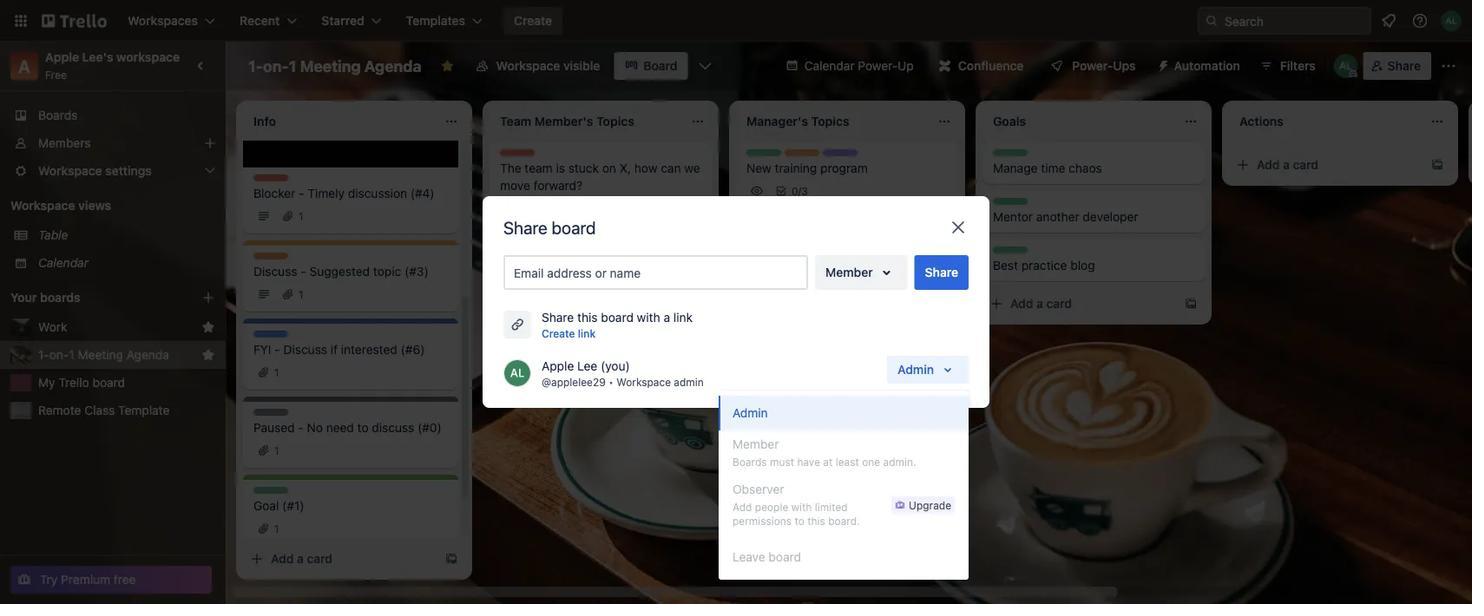 Task type: locate. For each thing, give the bounding box(es) containing it.
admin inside button
[[733, 406, 768, 420]]

power- inside button
[[1073, 59, 1113, 73]]

@applelee29
[[542, 376, 606, 388]]

0 vertical spatial on
[[602, 161, 616, 175]]

to right need
[[357, 421, 369, 435]]

1 horizontal spatial apple lee (applelee29) image
[[1334, 54, 1359, 78]]

agenda left star or unstar board icon
[[365, 56, 422, 75]]

apple inside apple lee's workspace free
[[45, 50, 79, 64]]

power-ups
[[1073, 59, 1136, 73]]

1 inside the board name text box
[[289, 56, 297, 75]]

apple up the free
[[45, 50, 79, 64]]

0 vertical spatial admin
[[898, 363, 934, 377]]

•
[[609, 376, 614, 388]]

share
[[1388, 59, 1422, 73], [504, 217, 548, 237], [925, 265, 959, 280], [542, 310, 574, 325]]

1-
[[248, 56, 263, 75], [38, 348, 49, 362]]

1 vertical spatial 1-on-1 meeting agenda
[[38, 348, 169, 362]]

share button
[[1364, 52, 1432, 80], [915, 255, 969, 290]]

1 vertical spatial starred icon image
[[201, 348, 215, 362]]

boards up members
[[38, 108, 78, 122]]

add board image
[[201, 291, 215, 305]]

0 horizontal spatial create from template… image
[[445, 552, 458, 566]]

0 horizontal spatial boards
[[38, 108, 78, 122]]

0 vertical spatial 1-
[[248, 56, 263, 75]]

color: orange, title: "discuss" element
[[785, 149, 824, 162], [500, 215, 539, 228], [254, 253, 293, 266], [500, 281, 539, 294]]

0 vertical spatial can
[[661, 161, 681, 175]]

agenda inside the board name text box
[[365, 56, 422, 75]]

0 vertical spatial with
[[637, 310, 661, 325]]

- left suggested
[[301, 264, 306, 279]]

on inside blocker the team is stuck on x, how can we move forward?
[[602, 161, 616, 175]]

if right velocity
[[675, 293, 682, 307]]

free
[[45, 69, 67, 81]]

1 horizontal spatial meeting
[[300, 56, 361, 75]]

- left timely
[[299, 186, 304, 201]]

trello
[[58, 376, 89, 390]]

1 vertical spatial share button
[[915, 255, 969, 290]]

if inside fyi fyi - discuss if interested (#6)
[[331, 343, 338, 357]]

- inside discuss discuss - suggested topic (#3)
[[301, 264, 306, 279]]

0 vertical spatial this
[[577, 310, 598, 325]]

practice
[[1022, 258, 1068, 273]]

to inside paused paused - no need to discuss (#0)
[[357, 421, 369, 435]]

discussion
[[348, 186, 407, 201]]

(#1)
[[282, 499, 304, 513]]

1 horizontal spatial agenda
[[365, 56, 422, 75]]

create down some
[[542, 327, 575, 340]]

card
[[1293, 158, 1319, 172], [800, 290, 826, 304], [1047, 297, 1072, 311], [554, 349, 579, 363], [307, 552, 333, 566]]

0 horizontal spatial to
[[357, 421, 369, 435]]

your
[[10, 290, 37, 305]]

to
[[357, 421, 369, 435], [795, 515, 805, 527]]

apple
[[45, 50, 79, 64], [542, 359, 574, 373]]

this down improve
[[577, 310, 598, 325]]

0 vertical spatial starred icon image
[[201, 320, 215, 334]]

workspace visible
[[496, 59, 600, 73]]

blocker for the
[[500, 150, 538, 162]]

with inside observer add people with limited permissions to this board.
[[792, 501, 812, 513]]

0 horizontal spatial color: red, title: "blocker" element
[[254, 175, 291, 188]]

with for a
[[637, 310, 661, 325]]

workspace for workspace visible
[[496, 59, 560, 73]]

member down give
[[826, 265, 873, 280]]

blocker
[[500, 150, 538, 162], [254, 175, 291, 188], [254, 186, 296, 201]]

stuck
[[569, 161, 599, 175]]

leave
[[733, 550, 766, 564]]

to right permissions
[[795, 515, 805, 527]]

0 horizontal spatial can
[[557, 293, 577, 307]]

color: orange, title: "discuss" element left suggested
[[254, 253, 293, 266]]

0 horizontal spatial apple
[[45, 50, 79, 64]]

1 vertical spatial can
[[557, 293, 577, 307]]

workspace down (you)
[[617, 376, 671, 388]]

menu
[[719, 391, 969, 580]]

- inside blocker blocker - timely discussion (#4)
[[299, 186, 304, 201]]

0 horizontal spatial the
[[640, 227, 658, 241]]

with
[[637, 310, 661, 325], [792, 501, 812, 513]]

with down velocity
[[637, 310, 661, 325]]

1 fyi from the top
[[254, 332, 270, 344]]

on right feedback
[[917, 234, 931, 248]]

goal inside goal best practice blog
[[993, 247, 1016, 260]]

workspace
[[496, 59, 560, 73], [10, 198, 75, 213], [617, 376, 671, 388]]

color: green, title: "goal" element
[[747, 149, 782, 162], [993, 149, 1028, 162], [993, 198, 1028, 211], [993, 247, 1028, 260], [254, 487, 288, 500]]

can up some
[[557, 293, 577, 307]]

1 vertical spatial boards
[[733, 456, 767, 468]]

member
[[826, 265, 873, 280], [733, 437, 779, 452]]

board inside share this board with a link create link
[[601, 310, 634, 325]]

the inside can you please give feedback on the report?
[[747, 251, 765, 266]]

0 vertical spatial color: red, title: "blocker" element
[[500, 149, 538, 162]]

work
[[38, 320, 67, 334]]

2 vertical spatial workspace
[[617, 376, 671, 388]]

agenda inside button
[[127, 348, 169, 362]]

apple inside apple lee (you) @applelee29 • workspace admin
[[542, 359, 574, 373]]

discuss i've drafted my goals for the next few months. any feedback?
[[500, 216, 685, 259]]

goal inside goal mentor another developer
[[993, 199, 1016, 211]]

leave board button
[[719, 540, 969, 575]]

member inside popup button
[[826, 265, 873, 280]]

my trello board link
[[38, 374, 215, 392]]

1 horizontal spatial share button
[[1364, 52, 1432, 80]]

0 horizontal spatial agenda
[[127, 348, 169, 362]]

0 horizontal spatial calendar
[[38, 256, 89, 270]]

0 vertical spatial 1-on-1 meeting agenda
[[248, 56, 422, 75]]

- for paused
[[298, 421, 304, 435]]

close image
[[948, 217, 969, 238]]

0 horizontal spatial member
[[733, 437, 779, 452]]

boards up observer
[[733, 456, 767, 468]]

color: green, title: "goal" element for best
[[993, 247, 1028, 260]]

1 vertical spatial if
[[331, 343, 338, 357]]

0 horizontal spatial 1-
[[38, 348, 49, 362]]

suggested
[[310, 264, 370, 279]]

members
[[38, 136, 91, 150]]

1 vertical spatial agenda
[[127, 348, 169, 362]]

apple lee (applelee29) image down make
[[504, 360, 531, 387]]

create
[[514, 13, 552, 28], [542, 327, 575, 340]]

with left the limited
[[792, 501, 812, 513]]

member up must
[[733, 437, 779, 452]]

0 vertical spatial on-
[[263, 56, 289, 75]]

color: red, title: "blocker" element left timely
[[254, 175, 291, 188]]

workspace for workspace views
[[10, 198, 75, 213]]

at
[[824, 456, 833, 468]]

2 horizontal spatial create from template… image
[[1431, 158, 1445, 172]]

workspace down "create" button
[[496, 59, 560, 73]]

1 horizontal spatial on
[[917, 234, 931, 248]]

on- inside the board name text box
[[263, 56, 289, 75]]

0 vertical spatial workspace
[[496, 59, 560, 73]]

0 horizontal spatial workspace
[[10, 198, 75, 213]]

fyi - discuss if interested (#6) link
[[254, 341, 448, 359]]

1 vertical spatial on-
[[49, 348, 69, 362]]

-
[[299, 186, 304, 201], [301, 264, 306, 279], [275, 343, 280, 357], [298, 421, 304, 435]]

we up some
[[537, 293, 553, 307]]

agenda up my trello board link
[[127, 348, 169, 362]]

1 vertical spatial on
[[917, 234, 931, 248]]

0 horizontal spatial on-
[[49, 348, 69, 362]]

table link
[[38, 227, 215, 244]]

Email address or name text field
[[514, 261, 805, 285]]

boards link
[[0, 102, 226, 129]]

0 vertical spatial share button
[[1364, 52, 1432, 80]]

0 notifications image
[[1379, 10, 1400, 31]]

try premium free button
[[10, 566, 212, 594]]

1 horizontal spatial workspace
[[496, 59, 560, 73]]

1 horizontal spatial with
[[792, 501, 812, 513]]

work button
[[38, 319, 195, 336]]

1 vertical spatial apple
[[542, 359, 574, 373]]

0 vertical spatial apple lee (applelee29) image
[[1334, 54, 1359, 78]]

admin for admin button
[[733, 406, 768, 420]]

create inside share this board with a link create link
[[542, 327, 575, 340]]

new training program link
[[747, 160, 948, 177]]

the
[[640, 227, 658, 241], [747, 251, 765, 266]]

goal for practice
[[993, 247, 1016, 260]]

1 vertical spatial admin
[[733, 406, 768, 420]]

create from template… image
[[1431, 158, 1445, 172], [1184, 297, 1198, 311], [445, 552, 458, 566]]

can you please give feedback on the report?
[[747, 234, 931, 266]]

0 horizontal spatial if
[[331, 343, 338, 357]]

color: red, title: "blocker" element up the move
[[500, 149, 538, 162]]

on left x,
[[602, 161, 616, 175]]

back to home image
[[42, 7, 107, 35]]

have
[[798, 456, 821, 468]]

color: red, title: "blocker" element for the team is stuck on x, how can we move forward?
[[500, 149, 538, 162]]

1 vertical spatial apple lee (applelee29) image
[[504, 360, 531, 387]]

/
[[799, 185, 802, 197]]

the inside discuss i've drafted my goals for the next few months. any feedback?
[[640, 227, 658, 241]]

we
[[685, 161, 700, 175], [537, 293, 553, 307], [685, 293, 701, 307]]

color: black, title: "paused" element
[[254, 409, 290, 422]]

sm image
[[1150, 52, 1175, 76]]

calendar down the table
[[38, 256, 89, 270]]

1 vertical spatial member
[[733, 437, 779, 452]]

discuss
[[785, 150, 824, 162], [500, 216, 539, 228], [254, 254, 293, 266], [254, 264, 297, 279], [500, 282, 539, 294], [284, 343, 327, 357]]

- inside fyi fyi - discuss if interested (#6)
[[275, 343, 280, 357]]

2 power- from the left
[[1073, 59, 1113, 73]]

apple up @applelee29
[[542, 359, 574, 373]]

share up create from template… image
[[925, 265, 959, 280]]

(you)
[[601, 359, 630, 373]]

lee's
[[82, 50, 113, 64]]

add a card
[[1257, 158, 1319, 172], [764, 290, 826, 304], [1011, 297, 1072, 311], [518, 349, 579, 363], [271, 552, 333, 566]]

0 vertical spatial calendar
[[805, 59, 855, 73]]

create link button
[[542, 325, 596, 342]]

link right changes.
[[674, 310, 693, 325]]

apple lee (applelee29) image
[[1441, 10, 1462, 31]]

share button down close image
[[915, 255, 969, 290]]

group containing admin
[[719, 391, 969, 540]]

(#3)
[[405, 264, 429, 279]]

calendar
[[805, 59, 855, 73], [38, 256, 89, 270]]

starred icon image for 1-on-1 meeting agenda
[[201, 348, 215, 362]]

1 horizontal spatial this
[[808, 515, 826, 527]]

1 vertical spatial calendar
[[38, 256, 89, 270]]

1-on-1 meeting agenda inside the board name text box
[[248, 56, 422, 75]]

add a card button for create from template… icon to the top
[[1230, 151, 1424, 179]]

share button down 0 notifications icon
[[1364, 52, 1432, 80]]

share inside share this board with a link create link
[[542, 310, 574, 325]]

1 horizontal spatial member
[[826, 265, 873, 280]]

open information menu image
[[1412, 12, 1429, 30]]

fyi fyi - discuss if interested (#6)
[[254, 332, 425, 357]]

calendar for calendar power-up
[[805, 59, 855, 73]]

your boards
[[10, 290, 80, 305]]

blocker inside blocker the team is stuck on x, how can we move forward?
[[500, 150, 538, 162]]

star or unstar board image
[[441, 59, 455, 73]]

member for member
[[826, 265, 873, 280]]

create from template… image
[[938, 290, 952, 304]]

0 vertical spatial apple
[[45, 50, 79, 64]]

discuss for i
[[500, 282, 539, 294]]

create up workspace visible button
[[514, 13, 552, 28]]

1 horizontal spatial on-
[[263, 56, 289, 75]]

add inside observer add people with limited permissions to this board.
[[733, 501, 752, 513]]

1 vertical spatial 1-
[[38, 348, 49, 362]]

create inside button
[[514, 13, 552, 28]]

1 vertical spatial create from template… image
[[1184, 297, 1198, 311]]

- up color: black, title: "paused" element at the left bottom of the page
[[275, 343, 280, 357]]

add a card button for bottom create from template… icon
[[243, 545, 438, 573]]

color: red, title: "blocker" element for blocker - timely discussion (#4)
[[254, 175, 291, 188]]

confluence
[[958, 59, 1024, 73]]

feedback?
[[597, 244, 655, 259]]

board right leave
[[769, 550, 801, 564]]

0 vertical spatial agenda
[[365, 56, 422, 75]]

2 paused from the top
[[254, 421, 295, 435]]

blocker for blocker
[[254, 175, 291, 188]]

1 vertical spatial meeting
[[78, 348, 123, 362]]

1- inside the board name text box
[[248, 56, 263, 75]]

0 vertical spatial meeting
[[300, 56, 361, 75]]

1 horizontal spatial can
[[661, 161, 681, 175]]

add a card button for middle create from template… icon
[[983, 290, 1177, 318]]

calendar for calendar
[[38, 256, 89, 270]]

1 horizontal spatial admin
[[898, 363, 934, 377]]

we right how
[[685, 161, 700, 175]]

calendar power-up
[[805, 59, 914, 73]]

0 horizontal spatial power-
[[858, 59, 898, 73]]

on- inside button
[[49, 348, 69, 362]]

this down the limited
[[808, 515, 826, 527]]

discuss inside discuss i think we can improve velocity if we make some tooling changes.
[[500, 282, 539, 294]]

- left no at the left
[[298, 421, 304, 435]]

board up any
[[552, 217, 596, 237]]

color: orange, title: "discuss" element for discuss - suggested topic (#3)
[[254, 253, 293, 266]]

forward?
[[534, 178, 583, 193]]

1 horizontal spatial power-
[[1073, 59, 1113, 73]]

discuss for reassign
[[785, 150, 824, 162]]

calendar left up
[[805, 59, 855, 73]]

0 horizontal spatial with
[[637, 310, 661, 325]]

starred icon image
[[201, 320, 215, 334], [201, 348, 215, 362]]

1 vertical spatial the
[[747, 251, 765, 266]]

color: orange, title: "discuss" element for i think we can improve velocity if we make some tooling changes.
[[500, 281, 539, 294]]

0 horizontal spatial 1-on-1 meeting agenda
[[38, 348, 169, 362]]

discuss for discuss
[[254, 254, 293, 266]]

menu containing admin
[[719, 391, 969, 580]]

on inside can you please give feedback on the report?
[[917, 234, 931, 248]]

1 vertical spatial link
[[578, 327, 596, 340]]

card for middle create from template… icon
[[1047, 297, 1072, 311]]

0 vertical spatial create
[[514, 13, 552, 28]]

move
[[500, 178, 530, 193]]

color: blue, title: "fyi" element
[[254, 331, 288, 344]]

1 horizontal spatial if
[[675, 293, 682, 307]]

1 starred icon image from the top
[[201, 320, 215, 334]]

add a card button
[[1230, 151, 1424, 179], [736, 283, 931, 311], [983, 290, 1177, 318], [490, 342, 684, 370], [243, 545, 438, 573]]

search image
[[1205, 14, 1219, 28]]

goals
[[587, 227, 617, 241]]

need
[[326, 421, 354, 435]]

Board name text field
[[240, 52, 430, 80]]

1 horizontal spatial to
[[795, 515, 805, 527]]

0 / 3
[[792, 185, 808, 197]]

apple lee's workspace link
[[45, 50, 180, 64]]

1 horizontal spatial 1-
[[248, 56, 263, 75]]

the down can
[[747, 251, 765, 266]]

board inside button
[[769, 550, 801, 564]]

1 horizontal spatial apple
[[542, 359, 574, 373]]

add a card button for create from template… image
[[736, 283, 931, 311]]

1 horizontal spatial 1-on-1 meeting agenda
[[248, 56, 422, 75]]

if left interested
[[331, 343, 338, 357]]

share right make
[[542, 310, 574, 325]]

1 vertical spatial to
[[795, 515, 805, 527]]

i
[[500, 293, 503, 307]]

add
[[1257, 158, 1280, 172], [764, 290, 787, 304], [1011, 297, 1034, 311], [518, 349, 541, 363], [733, 501, 752, 513], [271, 552, 294, 566]]

the right for
[[640, 227, 658, 241]]

meeting
[[300, 56, 361, 75], [78, 348, 123, 362]]

discuss inside discuss i've drafted my goals for the next few months. any feedback?
[[500, 216, 539, 228]]

goal (#1) link
[[254, 498, 448, 515]]

discuss for i've
[[500, 216, 539, 228]]

0 horizontal spatial on
[[602, 161, 616, 175]]

1 horizontal spatial the
[[747, 251, 765, 266]]

fyi
[[254, 332, 270, 344], [254, 343, 271, 357]]

with for limited
[[792, 501, 812, 513]]

goal
[[747, 150, 770, 162], [993, 150, 1016, 162], [993, 199, 1016, 211], [993, 247, 1016, 260], [254, 488, 276, 500], [254, 499, 279, 513]]

0 horizontal spatial meeting
[[78, 348, 123, 362]]

- inside paused paused - no need to discuss (#0)
[[298, 421, 304, 435]]

agenda
[[365, 56, 422, 75], [127, 348, 169, 362]]

workspace inside workspace visible button
[[496, 59, 560, 73]]

2 starred icon image from the top
[[201, 348, 215, 362]]

0 horizontal spatial apple lee (applelee29) image
[[504, 360, 531, 387]]

1-on-1 meeting agenda button
[[38, 346, 195, 364]]

1 horizontal spatial color: red, title: "blocker" element
[[500, 149, 538, 162]]

premium
[[61, 573, 110, 587]]

1 horizontal spatial boards
[[733, 456, 767, 468]]

0 vertical spatial if
[[675, 293, 682, 307]]

with inside share this board with a link create link
[[637, 310, 661, 325]]

another
[[1037, 210, 1080, 224]]

group
[[719, 391, 969, 540]]

link down tooling
[[578, 327, 596, 340]]

0 vertical spatial to
[[357, 421, 369, 435]]

board down improve
[[601, 310, 634, 325]]

workspace up the table
[[10, 198, 75, 213]]

card for create from template… icon to the top
[[1293, 158, 1319, 172]]

color: orange, title: "discuss" element up few
[[500, 215, 539, 228]]

filters button
[[1255, 52, 1321, 80]]

my
[[38, 376, 55, 390]]

1 horizontal spatial link
[[674, 310, 693, 325]]

0 vertical spatial the
[[640, 227, 658, 241]]

1 horizontal spatial calendar
[[805, 59, 855, 73]]

goal goal (#1)
[[254, 488, 304, 513]]

1 vertical spatial with
[[792, 501, 812, 513]]

0 vertical spatial member
[[826, 265, 873, 280]]

2 horizontal spatial workspace
[[617, 376, 671, 388]]

color: red, title: "blocker" element
[[500, 149, 538, 162], [254, 175, 291, 188]]

can right how
[[661, 161, 681, 175]]

apple lee (applelee29) image
[[1334, 54, 1359, 78], [504, 360, 531, 387]]

my trello board
[[38, 376, 125, 390]]

1 vertical spatial color: red, title: "blocker" element
[[254, 175, 291, 188]]

admin inside popup button
[[898, 363, 934, 377]]

can
[[661, 161, 681, 175], [557, 293, 577, 307]]

a link
[[10, 52, 38, 80]]

0 horizontal spatial this
[[577, 310, 598, 325]]

goal inside the "goal manage time chaos"
[[993, 150, 1016, 162]]

1 vertical spatial this
[[808, 515, 826, 527]]

admin up observer
[[733, 406, 768, 420]]

color: green, title: "goal" element for manage
[[993, 149, 1028, 162]]

1 vertical spatial create
[[542, 327, 575, 340]]

admin up admin button
[[898, 363, 934, 377]]

timely
[[308, 186, 345, 201]]

color: orange, title: "discuss" element up make
[[500, 281, 539, 294]]

apple lee (applelee29) image right filters
[[1334, 54, 1359, 78]]

member inside member boards must have at least one admin.
[[733, 437, 779, 452]]

apple for lee's
[[45, 50, 79, 64]]

for
[[621, 227, 636, 241]]

people
[[755, 501, 789, 513]]



Task type: describe. For each thing, give the bounding box(es) containing it.
- for discuss
[[301, 264, 306, 279]]

if inside discuss i think we can improve velocity if we make some tooling changes.
[[675, 293, 682, 307]]

discuss - suggested topic (#3) link
[[254, 263, 448, 281]]

i think we can improve velocity if we make some tooling changes. link
[[500, 292, 702, 327]]

0 vertical spatial link
[[674, 310, 693, 325]]

board link
[[614, 52, 688, 80]]

we inside blocker the team is stuck on x, how can we move forward?
[[685, 161, 700, 175]]

2 vertical spatial create from template… image
[[445, 552, 458, 566]]

(#4)
[[411, 186, 435, 201]]

add a card for middle create from template… icon
[[1011, 297, 1072, 311]]

paused paused - no need to discuss (#0)
[[254, 410, 442, 435]]

calendar power-up link
[[775, 52, 925, 80]]

velocity
[[628, 293, 672, 307]]

this inside observer add people with limited permissions to this board.
[[808, 515, 826, 527]]

(#0)
[[418, 421, 442, 435]]

goal for (#1)
[[254, 488, 276, 500]]

on for feedback
[[917, 234, 931, 248]]

can inside blocker the team is stuck on x, how can we move forward?
[[661, 161, 681, 175]]

share left 'show menu' icon
[[1388, 59, 1422, 73]]

how
[[635, 161, 658, 175]]

customize views image
[[697, 57, 714, 75]]

board up remote class template
[[93, 376, 125, 390]]

2 fyi from the top
[[254, 343, 271, 357]]

the for report?
[[747, 251, 765, 266]]

try
[[40, 573, 58, 587]]

template
[[118, 403, 170, 418]]

blocker - timely discussion (#4) link
[[254, 185, 448, 202]]

Search field
[[1219, 8, 1371, 34]]

training
[[775, 161, 817, 175]]

on for stuck
[[602, 161, 616, 175]]

add a card for create from template… icon to the top
[[1257, 158, 1319, 172]]

ups
[[1113, 59, 1136, 73]]

goal mentor another developer
[[993, 199, 1139, 224]]

the for next
[[640, 227, 658, 241]]

color: orange, title: "discuss" element up 3
[[785, 149, 824, 162]]

up
[[898, 59, 914, 73]]

remote class template link
[[38, 402, 215, 419]]

manage
[[993, 161, 1038, 175]]

we right velocity
[[685, 293, 701, 307]]

the
[[500, 161, 522, 175]]

observer add people with limited permissions to this board.
[[733, 482, 860, 527]]

0 vertical spatial create from template… image
[[1431, 158, 1445, 172]]

1 horizontal spatial create from template… image
[[1184, 297, 1198, 311]]

primary element
[[0, 0, 1473, 42]]

try premium free
[[40, 573, 136, 587]]

color: green, title: "goal" element for mentor
[[993, 198, 1028, 211]]

board.
[[829, 515, 860, 527]]

drafted
[[523, 227, 564, 241]]

team
[[525, 161, 553, 175]]

0
[[792, 185, 799, 197]]

blocker blocker - timely discussion (#4)
[[254, 175, 435, 201]]

my
[[567, 227, 584, 241]]

starred icon image for work
[[201, 320, 215, 334]]

1 paused from the top
[[254, 410, 290, 422]]

member for member boards must have at least one admin.
[[733, 437, 779, 452]]

remote
[[38, 403, 81, 418]]

can you please give feedback on the report? link
[[747, 233, 948, 267]]

to inside observer add people with limited permissions to this board.
[[795, 515, 805, 527]]

meeting inside the board name text box
[[300, 56, 361, 75]]

lee
[[578, 359, 598, 373]]

mentor
[[993, 210, 1033, 224]]

discuss reassign
[[785, 150, 869, 162]]

boards inside member boards must have at least one admin.
[[733, 456, 767, 468]]

you
[[772, 234, 792, 248]]

meeting inside 1-on-1 meeting agenda button
[[78, 348, 123, 362]]

power-ups button
[[1038, 52, 1147, 80]]

one
[[862, 456, 881, 468]]

admin button
[[888, 356, 969, 384]]

give
[[836, 234, 859, 248]]

add a card for bottom create from template… icon
[[271, 552, 333, 566]]

0 horizontal spatial share button
[[915, 255, 969, 290]]

feedback
[[862, 234, 914, 248]]

calendar link
[[38, 254, 215, 272]]

views
[[78, 198, 111, 213]]

developer
[[1083, 210, 1139, 224]]

share board
[[504, 217, 596, 237]]

limited
[[815, 501, 848, 513]]

interested
[[341, 343, 398, 357]]

i've drafted my goals for the next few months. any feedback? link
[[500, 226, 702, 261]]

your boards with 4 items element
[[10, 287, 175, 308]]

automation
[[1175, 59, 1241, 73]]

paused - no need to discuss (#0) link
[[254, 419, 448, 437]]

0 vertical spatial boards
[[38, 108, 78, 122]]

show menu image
[[1441, 57, 1458, 75]]

report?
[[768, 251, 809, 266]]

blog
[[1071, 258, 1096, 273]]

members link
[[0, 129, 226, 157]]

free
[[114, 573, 136, 587]]

best practice blog link
[[993, 257, 1195, 274]]

1-on-1 meeting agenda inside button
[[38, 348, 169, 362]]

a inside share this board with a link create link
[[664, 310, 670, 325]]

time
[[1041, 161, 1066, 175]]

create button
[[504, 7, 563, 35]]

observer
[[733, 482, 785, 497]]

some
[[533, 310, 564, 325]]

goal for another
[[993, 199, 1016, 211]]

discuss
[[372, 421, 414, 435]]

remote class template
[[38, 403, 170, 418]]

discuss inside fyi fyi - discuss if interested (#6)
[[284, 343, 327, 357]]

card for bottom create from template… icon
[[307, 552, 333, 566]]

next
[[661, 227, 685, 241]]

is
[[556, 161, 565, 175]]

x,
[[620, 161, 631, 175]]

1 inside button
[[69, 348, 74, 362]]

share up few
[[504, 217, 548, 237]]

automation button
[[1150, 52, 1251, 80]]

workspace views
[[10, 198, 111, 213]]

no
[[307, 421, 323, 435]]

apple for lee
[[542, 359, 574, 373]]

admin
[[674, 376, 704, 388]]

color: purple, title: "reassign" element
[[823, 149, 869, 162]]

goal for time
[[993, 150, 1016, 162]]

confluence button
[[929, 52, 1034, 80]]

0 horizontal spatial link
[[578, 327, 596, 340]]

member boards must have at least one admin.
[[733, 437, 917, 468]]

goal manage time chaos
[[993, 150, 1103, 175]]

make
[[500, 310, 530, 325]]

blocker the team is stuck on x, how can we move forward?
[[500, 150, 700, 193]]

1 power- from the left
[[858, 59, 898, 73]]

1- inside button
[[38, 348, 49, 362]]

can inside discuss i think we can improve velocity if we make some tooling changes.
[[557, 293, 577, 307]]

color: orange, title: "discuss" element for i've drafted my goals for the next few months. any feedback?
[[500, 215, 539, 228]]

i've
[[500, 227, 520, 241]]

topic
[[373, 264, 401, 279]]

workspace inside apple lee (you) @applelee29 • workspace admin
[[617, 376, 671, 388]]

admin.
[[884, 456, 917, 468]]

admin for admin popup button at right
[[898, 363, 934, 377]]

this inside share this board with a link create link
[[577, 310, 598, 325]]

- for blocker
[[299, 186, 304, 201]]

a
[[18, 56, 30, 76]]

- for fyi
[[275, 343, 280, 357]]



Task type: vqa. For each thing, say whether or not it's contained in the screenshot.


